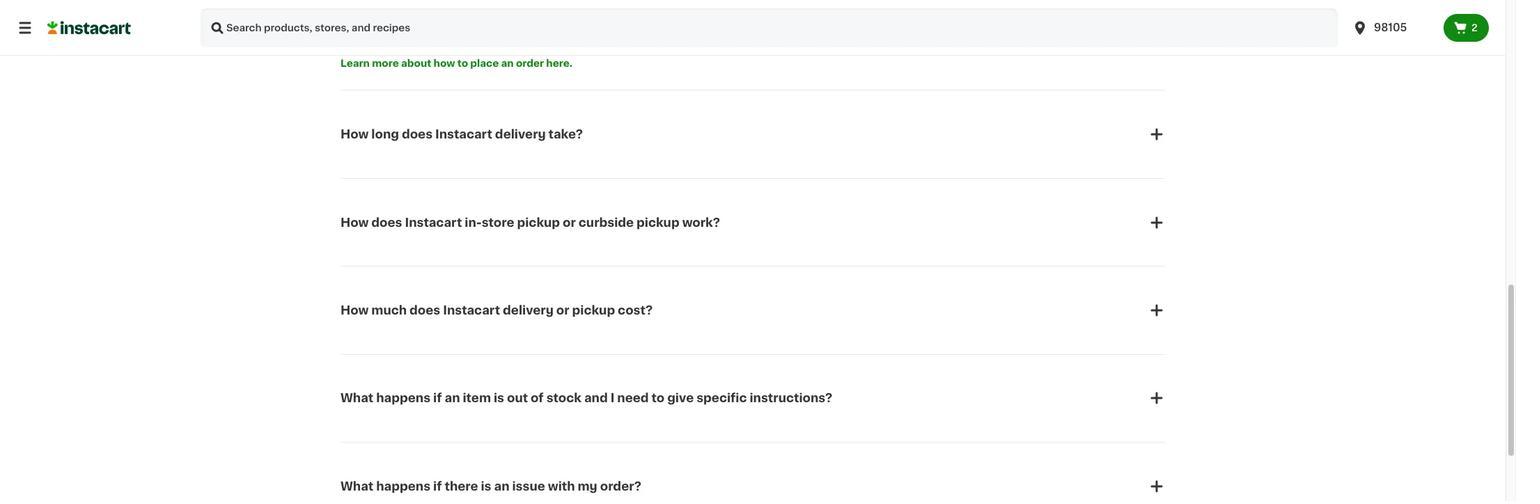 Task type: describe. For each thing, give the bounding box(es) containing it.
what happens if an item is out of stock and i need to give specific instructions? button
[[341, 374, 1166, 424]]

instacart logo image
[[47, 20, 131, 36]]

2
[[1472, 23, 1479, 33]]

0 horizontal spatial pickup
[[517, 217, 560, 228]]

98105
[[1375, 22, 1408, 33]]

how long does instacart delivery take?
[[341, 129, 583, 140]]

much
[[372, 305, 407, 316]]

instructions?
[[750, 393, 833, 404]]

order?
[[600, 481, 642, 493]]

with
[[548, 481, 575, 493]]

about
[[401, 59, 432, 69]]

how long does instacart delivery take? button
[[341, 109, 1166, 160]]

stock
[[547, 393, 582, 404]]

an inside what happens if there is an issue with my order? dropdown button
[[494, 481, 510, 493]]

how for how long does instacart delivery take?
[[341, 129, 369, 140]]

cost?
[[618, 305, 653, 316]]

instacart inside the how does instacart in-store pickup or curbside pickup work? 'dropdown button'
[[405, 217, 462, 228]]

0 vertical spatial an
[[501, 59, 514, 69]]

98105 button
[[1344, 8, 1444, 47]]

how does instacart in-store pickup or curbside pickup work?
[[341, 217, 721, 228]]

how does instacart in-store pickup or curbside pickup work? button
[[341, 198, 1166, 248]]

instacart for much
[[443, 305, 500, 316]]

or inside 'dropdown button'
[[563, 217, 576, 228]]

curbside
[[579, 217, 634, 228]]

instacart for long
[[436, 129, 493, 140]]

an inside the what happens if an item is out of stock and i need to give specific instructions? dropdown button
[[445, 393, 460, 404]]

take?
[[549, 129, 583, 140]]

i
[[611, 393, 615, 404]]

what happens if there is an issue with my order?
[[341, 481, 642, 493]]

specific
[[697, 393, 747, 404]]

in-
[[465, 217, 482, 228]]

happens for an
[[376, 393, 431, 404]]

pickup inside dropdown button
[[572, 305, 615, 316]]

my
[[578, 481, 598, 493]]

place
[[471, 59, 499, 69]]

delivery for take?
[[495, 129, 546, 140]]

what happens if there is an issue with my order? button
[[341, 462, 1166, 502]]

work?
[[683, 217, 721, 228]]

if for there
[[433, 481, 442, 493]]



Task type: locate. For each thing, give the bounding box(es) containing it.
issue
[[512, 481, 545, 493]]

what happens if an item is out of stock and i need to give specific instructions?
[[341, 393, 833, 404]]

0 vertical spatial delivery
[[495, 129, 546, 140]]

learn more about how to place an order here. link
[[341, 59, 573, 69]]

need
[[618, 393, 649, 404]]

pickup right store
[[517, 217, 560, 228]]

1 vertical spatial does
[[372, 217, 402, 228]]

to inside dropdown button
[[652, 393, 665, 404]]

an left item
[[445, 393, 460, 404]]

2 happens from the top
[[376, 481, 431, 493]]

an
[[501, 59, 514, 69], [445, 393, 460, 404], [494, 481, 510, 493]]

pickup
[[517, 217, 560, 228], [637, 217, 680, 228], [572, 305, 615, 316]]

2 button
[[1444, 14, 1490, 42]]

what
[[341, 393, 374, 404], [341, 481, 374, 493]]

2 what from the top
[[341, 481, 374, 493]]

if inside dropdown button
[[433, 481, 442, 493]]

instacart inside the how much does instacart delivery or pickup cost? dropdown button
[[443, 305, 500, 316]]

1 vertical spatial if
[[433, 481, 442, 493]]

does inside the how does instacart in-store pickup or curbside pickup work? 'dropdown button'
[[372, 217, 402, 228]]

happens for there
[[376, 481, 431, 493]]

how for how much does instacart delivery or pickup cost?
[[341, 305, 369, 316]]

and
[[585, 393, 608, 404]]

what for what happens if an item is out of stock and i need to give specific instructions?
[[341, 393, 374, 404]]

to left give
[[652, 393, 665, 404]]

1 what from the top
[[341, 393, 374, 404]]

0 vertical spatial is
[[494, 393, 504, 404]]

1 vertical spatial happens
[[376, 481, 431, 493]]

happens inside the what happens if an item is out of stock and i need to give specific instructions? dropdown button
[[376, 393, 431, 404]]

0 vertical spatial or
[[563, 217, 576, 228]]

0 vertical spatial if
[[433, 393, 442, 404]]

98105 button
[[1352, 8, 1436, 47]]

if inside dropdown button
[[433, 393, 442, 404]]

is inside dropdown button
[[494, 393, 504, 404]]

how for how does instacart in-store pickup or curbside pickup work?
[[341, 217, 369, 228]]

0 horizontal spatial is
[[481, 481, 492, 493]]

1 vertical spatial to
[[652, 393, 665, 404]]

to
[[458, 59, 468, 69], [652, 393, 665, 404]]

order
[[516, 59, 544, 69]]

an left order
[[501, 59, 514, 69]]

happens
[[376, 393, 431, 404], [376, 481, 431, 493]]

out
[[507, 393, 528, 404]]

1 vertical spatial what
[[341, 481, 374, 493]]

0 vertical spatial does
[[402, 129, 433, 140]]

or
[[563, 217, 576, 228], [557, 305, 570, 316]]

1 vertical spatial is
[[481, 481, 492, 493]]

Search field
[[201, 8, 1339, 47]]

long
[[372, 129, 399, 140]]

is left out
[[494, 393, 504, 404]]

store
[[482, 217, 515, 228]]

does for long
[[402, 129, 433, 140]]

does inside the how long does instacart delivery take? dropdown button
[[402, 129, 433, 140]]

does for much
[[410, 305, 441, 316]]

0 vertical spatial how
[[341, 129, 369, 140]]

1 vertical spatial instacart
[[405, 217, 462, 228]]

0 vertical spatial instacart
[[436, 129, 493, 140]]

how much does instacart delivery or pickup cost?
[[341, 305, 653, 316]]

1 vertical spatial delivery
[[503, 305, 554, 316]]

what for what happens if there is an issue with my order?
[[341, 481, 374, 493]]

there
[[445, 481, 478, 493]]

if for an
[[433, 393, 442, 404]]

learn more about how to place an order here.
[[341, 59, 573, 69]]

instacart inside the how long does instacart delivery take? dropdown button
[[436, 129, 493, 140]]

does inside the how much does instacart delivery or pickup cost? dropdown button
[[410, 305, 441, 316]]

2 vertical spatial does
[[410, 305, 441, 316]]

2 horizontal spatial pickup
[[637, 217, 680, 228]]

1 how from the top
[[341, 129, 369, 140]]

2 vertical spatial an
[[494, 481, 510, 493]]

happens inside what happens if there is an issue with my order? dropdown button
[[376, 481, 431, 493]]

None search field
[[201, 8, 1339, 47]]

0 vertical spatial what
[[341, 393, 374, 404]]

instacart
[[436, 129, 493, 140], [405, 217, 462, 228], [443, 305, 500, 316]]

1 vertical spatial how
[[341, 217, 369, 228]]

1 happens from the top
[[376, 393, 431, 404]]

0 vertical spatial happens
[[376, 393, 431, 404]]

1 horizontal spatial is
[[494, 393, 504, 404]]

is inside dropdown button
[[481, 481, 492, 493]]

0 vertical spatial to
[[458, 59, 468, 69]]

1 horizontal spatial to
[[652, 393, 665, 404]]

is
[[494, 393, 504, 404], [481, 481, 492, 493]]

of
[[531, 393, 544, 404]]

2 if from the top
[[433, 481, 442, 493]]

learn
[[341, 59, 370, 69]]

to right how
[[458, 59, 468, 69]]

delivery
[[495, 129, 546, 140], [503, 305, 554, 316]]

2 vertical spatial instacart
[[443, 305, 500, 316]]

how
[[434, 59, 455, 69]]

item
[[463, 393, 491, 404]]

how much does instacart delivery or pickup cost? button
[[341, 286, 1166, 336]]

how
[[341, 129, 369, 140], [341, 217, 369, 228], [341, 305, 369, 316]]

1 if from the top
[[433, 393, 442, 404]]

if
[[433, 393, 442, 404], [433, 481, 442, 493]]

2 vertical spatial how
[[341, 305, 369, 316]]

1 vertical spatial an
[[445, 393, 460, 404]]

more
[[372, 59, 399, 69]]

or inside dropdown button
[[557, 305, 570, 316]]

delivery for or
[[503, 305, 554, 316]]

here.
[[547, 59, 573, 69]]

what inside dropdown button
[[341, 393, 374, 404]]

pickup left the cost?
[[572, 305, 615, 316]]

how inside 'dropdown button'
[[341, 217, 369, 228]]

if left there at bottom
[[433, 481, 442, 493]]

does
[[402, 129, 433, 140], [372, 217, 402, 228], [410, 305, 441, 316]]

0 horizontal spatial to
[[458, 59, 468, 69]]

is right there at bottom
[[481, 481, 492, 493]]

pickup left work?
[[637, 217, 680, 228]]

2 how from the top
[[341, 217, 369, 228]]

give
[[668, 393, 694, 404]]

if left item
[[433, 393, 442, 404]]

1 vertical spatial or
[[557, 305, 570, 316]]

what inside dropdown button
[[341, 481, 374, 493]]

1 horizontal spatial pickup
[[572, 305, 615, 316]]

an left issue
[[494, 481, 510, 493]]

3 how from the top
[[341, 305, 369, 316]]



Task type: vqa. For each thing, say whether or not it's contained in the screenshot.
0 inside section
no



